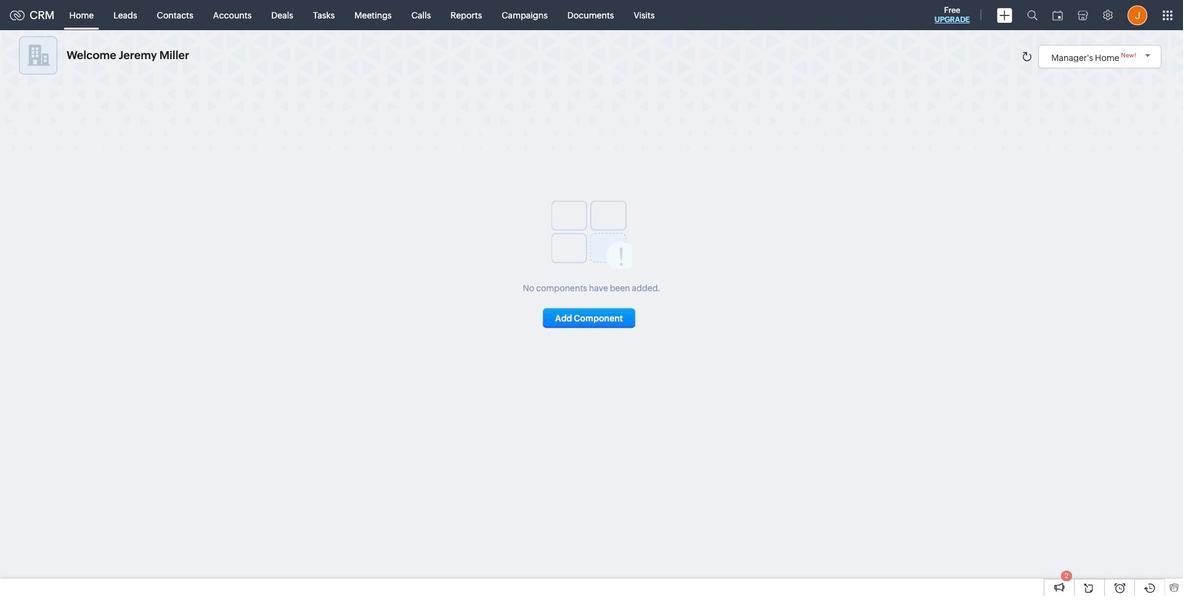 Task type: locate. For each thing, give the bounding box(es) containing it.
calendar image
[[1053, 10, 1064, 20]]

profile image
[[1128, 5, 1148, 25]]

logo image
[[10, 10, 25, 20]]

search element
[[1021, 0, 1046, 30]]



Task type: describe. For each thing, give the bounding box(es) containing it.
create menu image
[[998, 8, 1013, 23]]

create menu element
[[990, 0, 1021, 30]]

profile element
[[1121, 0, 1156, 30]]

search image
[[1028, 10, 1038, 20]]



Task type: vqa. For each thing, say whether or not it's contained in the screenshot.
Create Menu ICON at right top
yes



